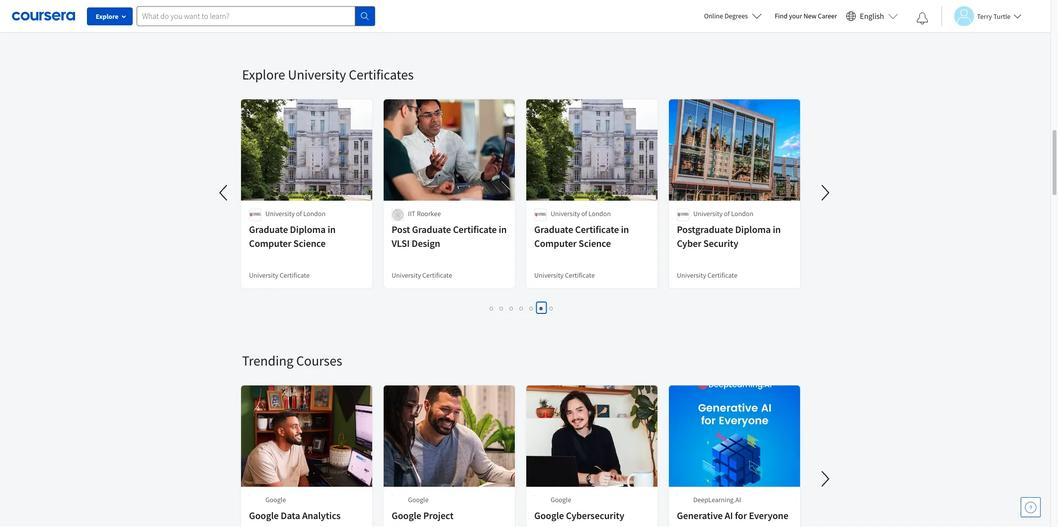 Task type: locate. For each thing, give the bounding box(es) containing it.
everyone
[[749, 510, 788, 522]]

terry turtle
[[977, 12, 1011, 21]]

certificate
[[453, 223, 497, 236], [575, 223, 619, 236], [280, 271, 310, 280], [422, 271, 452, 280], [565, 271, 595, 280], [708, 271, 737, 280]]

explore for explore
[[96, 12, 119, 21]]

3 placeholder image from the left
[[677, 495, 678, 496]]

design
[[412, 237, 440, 250]]

postgraduate diploma in cyber security
[[677, 223, 781, 250]]

0 horizontal spatial computer
[[249, 237, 291, 250]]

2 graduate from the left
[[412, 223, 451, 236]]

london up 'graduate diploma in computer science'
[[303, 209, 326, 218]]

graduate diploma in computer science
[[249, 223, 336, 250]]

explore button
[[87, 7, 133, 25]]

1 horizontal spatial university of london
[[551, 209, 611, 218]]

university of london image for graduate diploma in computer science
[[249, 209, 261, 221]]

graduate
[[249, 223, 288, 236], [412, 223, 451, 236], [534, 223, 573, 236]]

1 horizontal spatial university of london image
[[677, 209, 689, 221]]

2 horizontal spatial placeholder image
[[677, 495, 678, 496]]

cyber
[[677, 237, 701, 250]]

london
[[303, 209, 326, 218], [589, 209, 611, 218], [731, 209, 754, 218]]

of for graduate diploma in computer science
[[296, 209, 302, 218]]

university certificate down design
[[392, 271, 452, 280]]

university of london up 'graduate diploma in computer science'
[[265, 209, 326, 218]]

graduate inside 'graduate diploma in computer science'
[[249, 223, 288, 236]]

project
[[423, 510, 454, 522]]

1 graduate from the left
[[249, 223, 288, 236]]

google up data
[[265, 496, 286, 504]]

2 horizontal spatial graduate
[[534, 223, 573, 236]]

science for certificate
[[579, 237, 611, 250]]

google up google cybersecurity
[[551, 496, 571, 504]]

terry
[[977, 12, 992, 21]]

trending
[[242, 352, 293, 370]]

placeholder image for google data analytics
[[249, 495, 250, 496]]

science inside 'graduate diploma in computer science'
[[293, 237, 326, 250]]

of
[[296, 209, 302, 218], [581, 209, 587, 218], [724, 209, 730, 218]]

generative ai for everyone
[[677, 510, 788, 522]]

university of london image up 'graduate diploma in computer science'
[[249, 209, 261, 221]]

2 computer from the left
[[534, 237, 577, 250]]

2 london from the left
[[589, 209, 611, 218]]

iit
[[408, 209, 415, 218]]

0 horizontal spatial explore
[[96, 12, 119, 21]]

placeholder image up google cybersecurity
[[534, 495, 535, 496]]

3 in from the left
[[621, 223, 629, 236]]

explore inside popup button
[[96, 12, 119, 21]]

2 university certificate from the left
[[392, 271, 452, 280]]

university certificate
[[249, 271, 310, 280], [392, 271, 452, 280], [534, 271, 595, 280], [677, 271, 737, 280]]

london up graduate certificate in computer science
[[589, 209, 611, 218]]

diploma for science
[[290, 223, 326, 236]]

generative
[[677, 510, 723, 522]]

1 horizontal spatial science
[[579, 237, 611, 250]]

4 in from the left
[[773, 223, 781, 236]]

your
[[789, 11, 802, 20]]

computer inside graduate certificate in computer science
[[534, 237, 577, 250]]

certificate inside post graduate certificate in vlsi design
[[453, 223, 497, 236]]

explore university certificates
[[242, 66, 414, 83]]

3 button
[[507, 302, 517, 314]]

1 vertical spatial explore
[[242, 66, 285, 83]]

0 horizontal spatial of
[[296, 209, 302, 218]]

1 horizontal spatial explore
[[242, 66, 285, 83]]

certificate for university of london
[[575, 223, 619, 236]]

certificate for postgraduate diploma in cyber security
[[708, 271, 737, 280]]

next slide image
[[814, 181, 837, 205]]

3 university of london from the left
[[693, 209, 754, 218]]

list containing 1
[[242, 302, 801, 314]]

diploma inside postgraduate diploma in cyber security
[[735, 223, 771, 236]]

placeholder image
[[392, 495, 393, 496]]

in for postgraduate diploma in cyber security
[[773, 223, 781, 236]]

certificate for graduate diploma in computer science
[[280, 271, 310, 280]]

list
[[242, 302, 801, 314]]

1 london from the left
[[303, 209, 326, 218]]

university of london up postgraduate diploma in cyber security
[[693, 209, 754, 218]]

1 horizontal spatial diploma
[[735, 223, 771, 236]]

explore
[[96, 12, 119, 21], [242, 66, 285, 83]]

university certificate up "7"
[[534, 271, 595, 280]]

1 button
[[487, 302, 497, 314]]

courses
[[296, 352, 342, 370]]

0 horizontal spatial london
[[303, 209, 326, 218]]

analytics
[[302, 510, 341, 522]]

0 horizontal spatial graduate
[[249, 223, 288, 236]]

1 horizontal spatial of
[[581, 209, 587, 218]]

trending courses carousel element
[[237, 322, 1058, 527]]

placeholder image
[[249, 495, 250, 496], [534, 495, 535, 496], [677, 495, 678, 496]]

1 university of london image from the left
[[249, 209, 261, 221]]

in inside graduate certificate in computer science
[[621, 223, 629, 236]]

trending courses
[[242, 352, 342, 370]]

0 horizontal spatial university of london image
[[249, 209, 261, 221]]

computer for diploma
[[249, 237, 291, 250]]

1 science from the left
[[293, 237, 326, 250]]

london up postgraduate diploma in cyber security
[[731, 209, 754, 218]]

0 vertical spatial explore
[[96, 12, 119, 21]]

0 horizontal spatial university of london
[[265, 209, 326, 218]]

1 university of london from the left
[[265, 209, 326, 218]]

london for graduate diploma in computer science
[[303, 209, 326, 218]]

1 university certificate from the left
[[249, 271, 310, 280]]

university certificate down security
[[677, 271, 737, 280]]

list inside "explore university certificates carousel" element
[[242, 302, 801, 314]]

2
[[500, 303, 504, 313]]

find your new career
[[775, 11, 837, 20]]

of up graduate certificate in computer science
[[581, 209, 587, 218]]

deeplearning.ai
[[693, 496, 741, 504]]

2 university of london from the left
[[551, 209, 611, 218]]

1 computer from the left
[[249, 237, 291, 250]]

university of london for postgraduate diploma in cyber security
[[693, 209, 754, 218]]

security
[[703, 237, 738, 250]]

2 horizontal spatial of
[[724, 209, 730, 218]]

3 university certificate from the left
[[534, 271, 595, 280]]

university of london image
[[249, 209, 261, 221], [677, 209, 689, 221]]

3 of from the left
[[724, 209, 730, 218]]

graduate inside graduate certificate in computer science
[[534, 223, 573, 236]]

4
[[520, 303, 524, 313]]

1 horizontal spatial placeholder image
[[534, 495, 535, 496]]

1 placeholder image from the left
[[249, 495, 250, 496]]

graduate inside post graduate certificate in vlsi design
[[412, 223, 451, 236]]

university
[[288, 66, 346, 83], [265, 209, 295, 218], [551, 209, 580, 218], [693, 209, 723, 218], [249, 271, 278, 280], [392, 271, 421, 280], [534, 271, 564, 280], [677, 271, 706, 280]]

4 university certificate from the left
[[677, 271, 737, 280]]

in inside postgraduate diploma in cyber security
[[773, 223, 781, 236]]

new
[[804, 11, 817, 20]]

0 horizontal spatial science
[[293, 237, 326, 250]]

None search field
[[137, 6, 375, 26]]

6
[[539, 303, 543, 313]]

google up management:
[[392, 510, 421, 522]]

1 horizontal spatial graduate
[[412, 223, 451, 236]]

in
[[328, 223, 336, 236], [499, 223, 507, 236], [621, 223, 629, 236], [773, 223, 781, 236]]

postgraduate
[[677, 223, 733, 236]]

0 horizontal spatial placeholder image
[[249, 495, 250, 496]]

university certificate down 'graduate diploma in computer science'
[[249, 271, 310, 280]]

data
[[281, 510, 300, 522]]

2 university of london image from the left
[[677, 209, 689, 221]]

university certificate for postgraduate diploma in cyber security
[[677, 271, 737, 280]]

1 diploma from the left
[[290, 223, 326, 236]]

3 graduate from the left
[[534, 223, 573, 236]]

2 of from the left
[[581, 209, 587, 218]]

2 diploma from the left
[[735, 223, 771, 236]]

university of london
[[265, 209, 326, 218], [551, 209, 611, 218], [693, 209, 754, 218]]

science
[[293, 237, 326, 250], [579, 237, 611, 250]]

2 horizontal spatial university of london
[[693, 209, 754, 218]]

graduate for graduate diploma in computer science
[[249, 223, 288, 236]]

university of london up graduate certificate in computer science
[[551, 209, 611, 218]]

2 placeholder image from the left
[[534, 495, 535, 496]]

in for graduate certificate in computer science
[[621, 223, 629, 236]]

of up 'graduate diploma in computer science'
[[296, 209, 302, 218]]

google data analytics
[[249, 510, 341, 522]]

diploma inside 'graduate diploma in computer science'
[[290, 223, 326, 236]]

2 horizontal spatial london
[[731, 209, 754, 218]]

google
[[265, 496, 286, 504], [408, 496, 429, 504], [551, 496, 571, 504], [249, 510, 279, 522], [392, 510, 421, 522], [534, 510, 564, 522]]

3 london from the left
[[731, 209, 754, 218]]

university certificate for graduate certificate in computer science
[[534, 271, 595, 280]]

What do you want to learn? text field
[[137, 6, 355, 26]]

cybersecurity
[[566, 510, 624, 522]]

2 in from the left
[[499, 223, 507, 236]]

2 science from the left
[[579, 237, 611, 250]]

in for graduate diploma in computer science
[[328, 223, 336, 236]]

iit roorkee
[[408, 209, 441, 218]]

7 button
[[546, 302, 556, 314]]

1 of from the left
[[296, 209, 302, 218]]

3
[[510, 303, 514, 313]]

1 horizontal spatial london
[[589, 209, 611, 218]]

certificate inside graduate certificate in computer science
[[575, 223, 619, 236]]

university of london image up postgraduate
[[677, 209, 689, 221]]

of up postgraduate diploma in cyber security
[[724, 209, 730, 218]]

1 horizontal spatial computer
[[534, 237, 577, 250]]

0 horizontal spatial diploma
[[290, 223, 326, 236]]

1 in from the left
[[328, 223, 336, 236]]

in inside 'graduate diploma in computer science'
[[328, 223, 336, 236]]

computer inside 'graduate diploma in computer science'
[[249, 237, 291, 250]]

university certificate for graduate diploma in computer science
[[249, 271, 310, 280]]

placeholder image up google data analytics
[[249, 495, 250, 496]]

placeholder image for generative ai for everyone
[[677, 495, 678, 496]]

science inside graduate certificate in computer science
[[579, 237, 611, 250]]

computer
[[249, 237, 291, 250], [534, 237, 577, 250]]

iit roorkee image
[[392, 209, 404, 221]]

diploma
[[290, 223, 326, 236], [735, 223, 771, 236]]

placeholder image up generative
[[677, 495, 678, 496]]



Task type: vqa. For each thing, say whether or not it's contained in the screenshot.
first University of Colorado Boulder from the bottom
no



Task type: describe. For each thing, give the bounding box(es) containing it.
post
[[392, 223, 410, 236]]

google cybersecurity
[[534, 510, 624, 522]]

google inside google project management:
[[392, 510, 421, 522]]

certificates
[[349, 66, 414, 83]]

previous slide image
[[212, 181, 236, 205]]

explore for explore university certificates
[[242, 66, 285, 83]]

graduate certificate in computer science
[[534, 223, 629, 250]]

english button
[[842, 0, 902, 32]]

of for graduate certificate in computer science
[[581, 209, 587, 218]]

help center image
[[1025, 501, 1037, 513]]

online degrees button
[[696, 5, 770, 27]]

online
[[704, 11, 723, 20]]

university of london image for postgraduate diploma in cyber security
[[677, 209, 689, 221]]

2 button
[[497, 302, 507, 314]]

university of london image
[[534, 209, 547, 221]]

diploma for security
[[735, 223, 771, 236]]

graduate for graduate certificate in computer science
[[534, 223, 573, 236]]

1
[[490, 303, 494, 313]]

roorkee
[[417, 209, 441, 218]]

terry turtle button
[[941, 6, 1022, 26]]

management:
[[392, 524, 450, 527]]

university of london for graduate certificate in computer science
[[551, 209, 611, 218]]

next slide image
[[814, 467, 837, 491]]

5 button
[[527, 302, 537, 314]]

for
[[735, 510, 747, 522]]

science for diploma
[[293, 237, 326, 250]]

certificate for graduate certificate in computer science
[[565, 271, 595, 280]]

find
[[775, 11, 788, 20]]

placeholder image for google cybersecurity
[[534, 495, 535, 496]]

of for postgraduate diploma in cyber security
[[724, 209, 730, 218]]

london for postgraduate diploma in cyber security
[[731, 209, 754, 218]]

certificate for post graduate certificate in vlsi design
[[422, 271, 452, 280]]

vlsi
[[392, 237, 410, 250]]

university certificate for post graduate certificate in vlsi design
[[392, 271, 452, 280]]

google left cybersecurity
[[534, 510, 564, 522]]

explore university certificates carousel element
[[212, 36, 837, 322]]

coursera image
[[12, 8, 75, 24]]

london for graduate certificate in computer science
[[589, 209, 611, 218]]

4 button
[[517, 302, 527, 314]]

in inside post graduate certificate in vlsi design
[[499, 223, 507, 236]]

post graduate certificate in vlsi design
[[392, 223, 507, 250]]

google project management:
[[392, 510, 454, 527]]

career
[[818, 11, 837, 20]]

google up google project management:
[[408, 496, 429, 504]]

show notifications image
[[916, 12, 928, 24]]

university of london for graduate diploma in computer science
[[265, 209, 326, 218]]

find your new career link
[[770, 10, 842, 22]]

5
[[530, 303, 534, 313]]

ai
[[725, 510, 733, 522]]

google left data
[[249, 510, 279, 522]]

online degrees
[[704, 11, 748, 20]]

computer for certificate
[[534, 237, 577, 250]]

degrees
[[725, 11, 748, 20]]

7
[[549, 303, 553, 313]]

english
[[860, 11, 884, 21]]

turtle
[[993, 12, 1011, 21]]

6 button
[[537, 302, 546, 314]]



